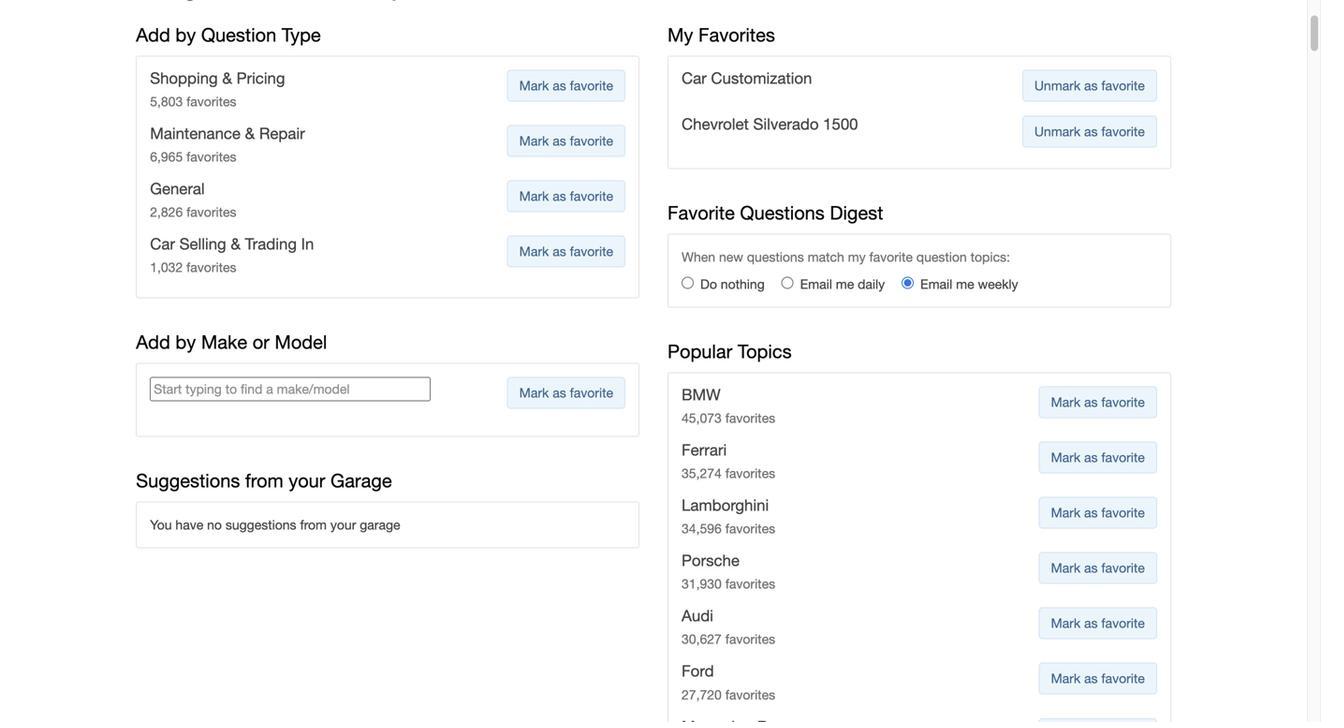 Task type: locate. For each thing, give the bounding box(es) containing it.
favorite for audi
[[1102, 616, 1146, 631]]

favorites inside general 2,826 favorites
[[187, 204, 237, 220]]

mark as favorite link for maintenance & repair
[[507, 125, 626, 157]]

car inside car customization unmark as favorite
[[682, 69, 707, 87]]

& inside maintenance & repair 6,965 favorites
[[245, 124, 255, 142]]

shopping & pricing 5,803 favorites
[[150, 69, 285, 109]]

None text field
[[150, 377, 431, 402]]

2 unmark as favorite link from the top
[[1023, 116, 1158, 147]]

favorite for car selling & trading in
[[570, 244, 614, 259]]

mark as favorite link for lamborghini
[[1039, 497, 1158, 529]]

& left repair
[[245, 124, 255, 142]]

add by question type
[[136, 24, 321, 46]]

1 add from the top
[[136, 24, 170, 46]]

2 vertical spatial &
[[231, 235, 241, 253]]

favorites inside audi 30,627 favorites
[[726, 632, 776, 647]]

2 unmark from the top
[[1035, 124, 1081, 139]]

mark for ferrari
[[1052, 450, 1081, 465]]

1 vertical spatial by
[[176, 331, 196, 353]]

add left make
[[136, 331, 170, 353]]

unmark inside car customization unmark as favorite
[[1035, 78, 1081, 93]]

me
[[836, 276, 855, 292], [957, 276, 975, 292]]

silverado
[[754, 115, 819, 133]]

1 horizontal spatial from
[[300, 517, 327, 533]]

by left make
[[176, 331, 196, 353]]

unmark
[[1035, 78, 1081, 93], [1035, 124, 1081, 139]]

favorite inside car customization unmark as favorite
[[1102, 78, 1146, 93]]

1 by from the top
[[176, 24, 196, 46]]

model
[[275, 331, 327, 353]]

mark as favorite for ferrari
[[1052, 450, 1146, 465]]

favorites inside lamborghini 34,596 favorites
[[726, 521, 776, 536]]

0 vertical spatial &
[[222, 69, 232, 87]]

1 email from the left
[[801, 276, 833, 292]]

as for ferrari
[[1085, 450, 1099, 465]]

0 vertical spatial unmark as favorite link
[[1023, 70, 1158, 101]]

mark
[[520, 78, 549, 93], [520, 133, 549, 148], [520, 188, 549, 204], [520, 244, 549, 259], [1052, 394, 1081, 410], [1052, 450, 1081, 465], [1052, 505, 1081, 520], [1052, 560, 1081, 576], [1052, 616, 1081, 631], [1052, 671, 1081, 686]]

make
[[201, 331, 247, 353]]

favorites for ferrari
[[726, 466, 776, 481]]

car selling & trading in 1,032 favorites
[[150, 235, 314, 275]]

car up 1,032
[[150, 235, 175, 253]]

0 vertical spatial your
[[289, 470, 326, 492]]

mark for shopping & pricing
[[520, 78, 549, 93]]

me left weekly
[[957, 276, 975, 292]]

when
[[682, 249, 716, 265]]

favorites inside ferrari 35,274 favorites
[[726, 466, 776, 481]]

favorites up lamborghini
[[726, 466, 776, 481]]

favorite
[[570, 78, 614, 93], [1102, 78, 1146, 93], [1102, 124, 1146, 139], [570, 133, 614, 148], [570, 188, 614, 204], [570, 244, 614, 259], [870, 249, 913, 265], [1102, 394, 1146, 410], [1102, 450, 1146, 465], [1102, 505, 1146, 520], [1102, 560, 1146, 576], [1102, 616, 1146, 631], [1102, 671, 1146, 686]]

0 horizontal spatial email
[[801, 276, 833, 292]]

1 unmark as favorite link from the top
[[1023, 70, 1158, 101]]

by for question
[[176, 24, 196, 46]]

match
[[808, 249, 845, 265]]

favorites down lamborghini
[[726, 521, 776, 536]]

1 horizontal spatial your
[[331, 517, 356, 533]]

1 vertical spatial your
[[331, 517, 356, 533]]

favorites up ford 27,720 favorites
[[726, 632, 776, 647]]

car for car selling & trading in
[[150, 235, 175, 253]]

1 horizontal spatial email
[[921, 276, 953, 292]]

do
[[701, 276, 718, 292]]

favorites down the porsche
[[726, 576, 776, 592]]

2 add from the top
[[136, 331, 170, 353]]

email right email me daily radio
[[801, 276, 833, 292]]

add for add by make or model
[[136, 331, 170, 353]]

& left pricing
[[222, 69, 232, 87]]

favorites
[[187, 94, 237, 109], [187, 149, 237, 164], [187, 204, 237, 220], [187, 260, 237, 275], [726, 410, 776, 426], [726, 466, 776, 481], [726, 521, 776, 536], [726, 576, 776, 592], [726, 632, 776, 647], [726, 687, 776, 702]]

topics
[[738, 340, 792, 362]]

favorite questions digest
[[668, 202, 884, 224]]

question
[[917, 249, 968, 265]]

topics:
[[971, 249, 1011, 265]]

favorites up selling
[[187, 204, 237, 220]]

as inside car customization unmark as favorite
[[1085, 78, 1099, 93]]

me for daily
[[836, 276, 855, 292]]

34,596
[[682, 521, 722, 536]]

favorites right 27,720
[[726, 687, 776, 702]]

email me daily
[[801, 276, 886, 292]]

favorite for porsche
[[1102, 560, 1146, 576]]

audi
[[682, 607, 714, 625]]

your
[[289, 470, 326, 492], [331, 517, 356, 533]]

1 horizontal spatial car
[[682, 69, 707, 87]]

weekly
[[979, 276, 1019, 292]]

popular topics element
[[682, 385, 1158, 722]]

trading
[[245, 235, 297, 253]]

from right suggestions in the bottom left of the page
[[300, 517, 327, 533]]

add
[[136, 24, 170, 46], [136, 331, 170, 353]]

as for lamborghini
[[1085, 505, 1099, 520]]

6,965
[[150, 149, 183, 164]]

as for shopping & pricing
[[553, 78, 567, 93]]

favorites inside bmw 45,073 favorites
[[726, 410, 776, 426]]

unmark as favorite link
[[1023, 70, 1158, 101], [1023, 116, 1158, 147]]

me for weekly
[[957, 276, 975, 292]]

car for car customization
[[682, 69, 707, 87]]

favorite for ferrari
[[1102, 450, 1146, 465]]

favorites down selling
[[187, 260, 237, 275]]

porsche
[[682, 551, 740, 570]]

& inside the shopping & pricing 5,803 favorites
[[222, 69, 232, 87]]

pricing
[[237, 69, 285, 87]]

suggestions from your garage element
[[150, 516, 626, 535]]

mark for porsche
[[1052, 560, 1081, 576]]

car inside car selling & trading in 1,032 favorites
[[150, 235, 175, 253]]

favorites inside porsche 31,930 favorites
[[726, 576, 776, 592]]

from
[[245, 470, 284, 492], [300, 517, 327, 533]]

mark as favorite link for general
[[507, 180, 626, 212]]

1 vertical spatial add
[[136, 331, 170, 353]]

me left the daily
[[836, 276, 855, 292]]

general
[[150, 179, 205, 198]]

favorites inside the shopping & pricing 5,803 favorites
[[187, 94, 237, 109]]

0 horizontal spatial car
[[150, 235, 175, 253]]

favorite for ford
[[1102, 671, 1146, 686]]

0 horizontal spatial from
[[245, 470, 284, 492]]

mark for maintenance & repair
[[520, 133, 549, 148]]

unmark inside chevrolet silverado 1500 unmark as favorite
[[1035, 124, 1081, 139]]

1 horizontal spatial me
[[957, 276, 975, 292]]

car
[[682, 69, 707, 87], [150, 235, 175, 253]]

question
[[201, 24, 277, 46]]

0 vertical spatial car
[[682, 69, 707, 87]]

&
[[222, 69, 232, 87], [245, 124, 255, 142], [231, 235, 241, 253]]

add up shopping
[[136, 24, 170, 46]]

1 vertical spatial car
[[150, 235, 175, 253]]

mark as favorite for audi
[[1052, 616, 1146, 631]]

mark for general
[[520, 188, 549, 204]]

favorites inside ford 27,720 favorites
[[726, 687, 776, 702]]

0 vertical spatial add
[[136, 24, 170, 46]]

car down my at the right
[[682, 69, 707, 87]]

favorites down maintenance
[[187, 149, 237, 164]]

0 vertical spatial by
[[176, 24, 196, 46]]

0 vertical spatial unmark
[[1035, 78, 1081, 93]]

1,032
[[150, 260, 183, 275]]

1 unmark from the top
[[1035, 78, 1081, 93]]

as inside chevrolet silverado 1500 unmark as favorite
[[1085, 124, 1099, 139]]

1 me from the left
[[836, 276, 855, 292]]

0 horizontal spatial your
[[289, 470, 326, 492]]

mark as favorite for ford
[[1052, 671, 1146, 686]]

by
[[176, 24, 196, 46], [176, 331, 196, 353]]

favorites up maintenance
[[187, 94, 237, 109]]

mark as favorite link
[[507, 70, 626, 101], [507, 125, 626, 157], [507, 180, 626, 212], [507, 236, 626, 268], [1039, 386, 1158, 418], [1039, 442, 1158, 474], [1039, 497, 1158, 529], [1039, 552, 1158, 584], [1039, 608, 1158, 640], [1039, 663, 1158, 695]]

31,930
[[682, 576, 722, 592]]

1 vertical spatial &
[[245, 124, 255, 142]]

ford
[[682, 662, 714, 680]]

favorites up ferrari 35,274 favorites
[[726, 410, 776, 426]]

my
[[668, 24, 694, 46]]

1 vertical spatial from
[[300, 517, 327, 533]]

customization
[[712, 69, 813, 87]]

0 horizontal spatial me
[[836, 276, 855, 292]]

& right selling
[[231, 235, 241, 253]]

35,274
[[682, 466, 722, 481]]

mark as favorite for bmw
[[1052, 394, 1146, 410]]

bmw
[[682, 385, 721, 404]]

mark as favorite
[[520, 78, 614, 93], [520, 133, 614, 148], [520, 188, 614, 204], [520, 244, 614, 259], [1052, 394, 1146, 410], [1052, 450, 1146, 465], [1052, 505, 1146, 520], [1052, 560, 1146, 576], [1052, 616, 1146, 631], [1052, 671, 1146, 686]]

email down question
[[921, 276, 953, 292]]

email
[[801, 276, 833, 292], [921, 276, 953, 292]]

you have no suggestions from your garage
[[150, 517, 401, 533]]

or
[[253, 331, 270, 353]]

as for porsche
[[1085, 560, 1099, 576]]

maintenance
[[150, 124, 241, 142]]

1 vertical spatial unmark as favorite link
[[1023, 116, 1158, 147]]

new
[[719, 249, 744, 265]]

1 vertical spatial unmark
[[1035, 124, 1081, 139]]

email for email me weekly
[[921, 276, 953, 292]]

2 by from the top
[[176, 331, 196, 353]]

2 email from the left
[[921, 276, 953, 292]]

2 me from the left
[[957, 276, 975, 292]]

as
[[553, 78, 567, 93], [1085, 78, 1099, 93], [1085, 124, 1099, 139], [553, 133, 567, 148], [553, 188, 567, 204], [553, 244, 567, 259], [1085, 394, 1099, 410], [1085, 450, 1099, 465], [1085, 505, 1099, 520], [1085, 560, 1099, 576], [1085, 616, 1099, 631], [1085, 671, 1099, 686]]

from up suggestions in the bottom left of the page
[[245, 470, 284, 492]]

chevrolet
[[682, 115, 749, 133]]

by up shopping
[[176, 24, 196, 46]]

digest
[[830, 202, 884, 224]]

favorites for bmw
[[726, 410, 776, 426]]

None submit
[[507, 377, 626, 409]]



Task type: describe. For each thing, give the bounding box(es) containing it.
as for audi
[[1085, 616, 1099, 631]]

mark as favorite link for bmw
[[1039, 386, 1158, 418]]

when new questions match my favorite question topics:
[[682, 249, 1011, 265]]

garage
[[331, 470, 392, 492]]

as for car selling & trading in
[[553, 244, 567, 259]]

popular
[[668, 340, 733, 362]]

questions
[[741, 202, 825, 224]]

favorites for porsche
[[726, 576, 776, 592]]

mark as favorite link for car selling & trading in
[[507, 236, 626, 268]]

mark as favorite for porsche
[[1052, 560, 1146, 576]]

mark as favorite link for ferrari
[[1039, 442, 1158, 474]]

no
[[207, 517, 222, 533]]

mark as favorite link for shopping & pricing
[[507, 70, 626, 101]]

as for maintenance & repair
[[553, 133, 567, 148]]

have
[[176, 517, 204, 533]]

bmw 45,073 favorites
[[682, 385, 776, 426]]

mark as favorite for car selling & trading in
[[520, 244, 614, 259]]

nothing
[[721, 276, 765, 292]]

in
[[301, 235, 314, 253]]

mark for ford
[[1052, 671, 1081, 686]]

add by make or model
[[136, 331, 327, 353]]

27,720
[[682, 687, 722, 702]]

favorites inside maintenance & repair 6,965 favorites
[[187, 149, 237, 164]]

mark as favorite for lamborghini
[[1052, 505, 1146, 520]]

mark as favorite link for porsche
[[1039, 552, 1158, 584]]

questions
[[747, 249, 805, 265]]

favorite inside chevrolet silverado 1500 unmark as favorite
[[1102, 124, 1146, 139]]

car customization unmark as favorite
[[682, 69, 1146, 93]]

selling
[[180, 235, 226, 253]]

repair
[[259, 124, 305, 142]]

mark as favorite link for ford
[[1039, 663, 1158, 695]]

as for ford
[[1085, 671, 1099, 686]]

porsche 31,930 favorites
[[682, 551, 776, 592]]

& for shopping
[[222, 69, 232, 87]]

0 vertical spatial from
[[245, 470, 284, 492]]

lamborghini 34,596 favorites
[[682, 496, 776, 536]]

favorites
[[699, 24, 776, 46]]

mark as favorite for shopping & pricing
[[520, 78, 614, 93]]

daily
[[858, 276, 886, 292]]

popular topics
[[668, 340, 792, 362]]

my
[[849, 249, 866, 265]]

maintenance & repair 6,965 favorites
[[150, 124, 305, 164]]

suggestions from your garage
[[136, 470, 392, 492]]

as for bmw
[[1085, 394, 1099, 410]]

email me weekly
[[921, 276, 1019, 292]]

45,073
[[682, 410, 722, 426]]

mark as favorite link for audi
[[1039, 608, 1158, 640]]

general 2,826 favorites
[[150, 179, 237, 220]]

mark for lamborghini
[[1052, 505, 1081, 520]]

favorite for lamborghini
[[1102, 505, 1146, 520]]

30,627
[[682, 632, 722, 647]]

add for add by question type
[[136, 24, 170, 46]]

as for general
[[553, 188, 567, 204]]

do nothing
[[701, 276, 765, 292]]

by for make
[[176, 331, 196, 353]]

Email me daily radio
[[782, 277, 794, 289]]

ferrari 35,274 favorites
[[682, 441, 776, 481]]

ferrari
[[682, 441, 727, 459]]

audi 30,627 favorites
[[682, 607, 776, 647]]

garage
[[360, 517, 401, 533]]

favorite for maintenance & repair
[[570, 133, 614, 148]]

you
[[150, 517, 172, 533]]

favorites for audi
[[726, 632, 776, 647]]

shopping
[[150, 69, 218, 87]]

favorites inside car selling & trading in 1,032 favorites
[[187, 260, 237, 275]]

unmark as favorite link for 1500
[[1023, 116, 1158, 147]]

Do nothing radio
[[682, 277, 694, 289]]

favorites for general
[[187, 204, 237, 220]]

2,826
[[150, 204, 183, 220]]

unmark as favorite link for unmark
[[1023, 70, 1158, 101]]

1500
[[824, 115, 859, 133]]

chevrolet silverado 1500 unmark as favorite
[[682, 115, 1146, 139]]

suggestions
[[226, 517, 297, 533]]

suggestions
[[136, 470, 240, 492]]

5,803
[[150, 94, 183, 109]]

favorite for shopping & pricing
[[570, 78, 614, 93]]

favorites for lamborghini
[[726, 521, 776, 536]]

email for email me daily
[[801, 276, 833, 292]]

& for maintenance
[[245, 124, 255, 142]]

mark for car selling & trading in
[[520, 244, 549, 259]]

Email me weekly radio
[[902, 277, 914, 289]]

mark for bmw
[[1052, 394, 1081, 410]]

lamborghini
[[682, 496, 769, 514]]

mark for audi
[[1052, 616, 1081, 631]]

mark as favorite for general
[[520, 188, 614, 204]]

favorite
[[668, 202, 735, 224]]

mark as favorite for maintenance & repair
[[520, 133, 614, 148]]

favorite for general
[[570, 188, 614, 204]]

favorite for bmw
[[1102, 394, 1146, 410]]

type
[[282, 24, 321, 46]]

ford 27,720 favorites
[[682, 662, 776, 702]]

favorites for ford
[[726, 687, 776, 702]]

my favorites
[[668, 24, 776, 46]]

& inside car selling & trading in 1,032 favorites
[[231, 235, 241, 253]]



Task type: vqa. For each thing, say whether or not it's contained in the screenshot.


